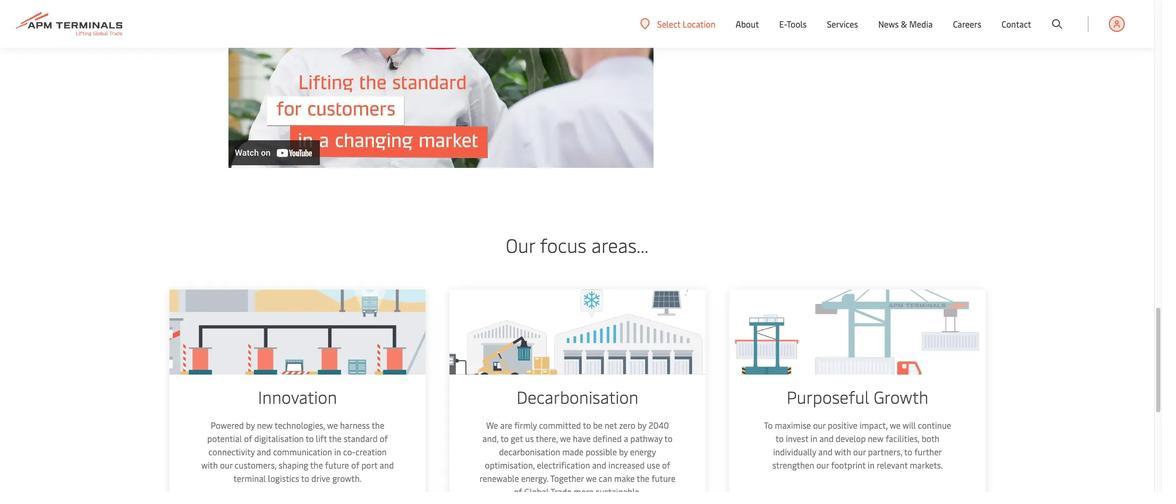 Task type: locate. For each thing, give the bounding box(es) containing it.
the up standard
[[371, 420, 384, 431]]

us
[[525, 433, 534, 445]]

to
[[583, 420, 591, 431], [305, 433, 313, 445], [500, 433, 508, 445], [664, 433, 673, 445], [776, 433, 784, 445], [904, 446, 913, 458], [301, 473, 309, 484]]

by down a
[[619, 446, 628, 458]]

0 vertical spatial in
[[811, 433, 817, 445]]

1 horizontal spatial by
[[619, 446, 628, 458]]

1 horizontal spatial future
[[651, 473, 676, 484]]

of up creation
[[379, 433, 388, 445]]

more
[[574, 486, 593, 492]]

select location
[[658, 18, 716, 30]]

in down partners,
[[868, 459, 875, 471]]

the down use
[[637, 473, 649, 484]]

new down impact,
[[868, 433, 884, 445]]

we up more
[[586, 473, 597, 484]]

about
[[736, 18, 760, 30]]

by up pathway
[[637, 420, 646, 431]]

1 vertical spatial new
[[868, 433, 884, 445]]

&
[[902, 18, 908, 30]]

footprint
[[831, 459, 866, 471]]

0 horizontal spatial new
[[257, 420, 272, 431]]

our inside the powered by new technologies, we harness the potential of digitalisation to lift the standard of connectivity and communication in co-creation with our customers, shaping the future of port and terminal logistics to drive growth.
[[220, 459, 232, 471]]

we inside the powered by new technologies, we harness the potential of digitalisation to lift the standard of connectivity and communication in co-creation with our customers, shaping the future of port and terminal logistics to drive growth.
[[327, 420, 338, 431]]

1 horizontal spatial new
[[868, 433, 884, 445]]

communication
[[273, 446, 332, 458]]

of
[[244, 433, 252, 445], [379, 433, 388, 445], [351, 459, 359, 471], [662, 459, 670, 471], [514, 486, 522, 492]]

0 horizontal spatial future
[[325, 459, 349, 471]]

and right port
[[379, 459, 394, 471]]

we inside to maximise our positive impact, we will continue to invest in and develop new facilities, both individually and with our partners, to further strengthen our  footprint in relevant markets.
[[890, 420, 901, 431]]

with inside the powered by new technologies, we harness the potential of digitalisation to lift the standard of connectivity and communication in co-creation with our customers, shaping the future of port and terminal logistics to drive growth.
[[201, 459, 218, 471]]

contact
[[1002, 18, 1032, 30]]

future inside the powered by new technologies, we harness the potential of digitalisation to lift the standard of connectivity and communication in co-creation with our customers, shaping the future of port and terminal logistics to drive growth.
[[325, 459, 349, 471]]

careers
[[954, 18, 982, 30]]

our left footprint
[[817, 459, 829, 471]]

to
[[764, 420, 773, 431]]

with
[[835, 446, 851, 458], [201, 459, 218, 471]]

0 vertical spatial future
[[325, 459, 349, 471]]

both
[[922, 433, 940, 445]]

the
[[371, 420, 384, 431], [329, 433, 341, 445], [310, 459, 323, 471], [637, 473, 649, 484]]

0 vertical spatial with
[[835, 446, 851, 458]]

in
[[811, 433, 817, 445], [334, 446, 341, 458], [868, 459, 875, 471]]

we left will
[[890, 420, 901, 431]]

we
[[327, 420, 338, 431], [890, 420, 901, 431], [560, 433, 571, 445], [586, 473, 597, 484]]

creation
[[355, 446, 386, 458]]

and down possible
[[592, 459, 606, 471]]

by
[[246, 420, 255, 431], [637, 420, 646, 431], [619, 446, 628, 458]]

1 horizontal spatial with
[[835, 446, 851, 458]]

sustainable.
[[596, 486, 641, 492]]

with up footprint
[[835, 446, 851, 458]]

e-tools button
[[780, 0, 807, 48]]

to left invest
[[776, 433, 784, 445]]

we down committed
[[560, 433, 571, 445]]

1 vertical spatial in
[[334, 446, 341, 458]]

relevant
[[877, 459, 908, 471]]

0 vertical spatial new
[[257, 420, 272, 431]]

2 horizontal spatial in
[[868, 459, 875, 471]]

we left harness
[[327, 420, 338, 431]]

a
[[624, 433, 628, 445]]

0 horizontal spatial with
[[201, 459, 218, 471]]

together
[[550, 473, 584, 484]]

have
[[573, 433, 591, 445]]

areas...
[[592, 232, 649, 258]]

can
[[599, 473, 612, 484]]

1 vertical spatial with
[[201, 459, 218, 471]]

trade
[[550, 486, 572, 492]]

select location button
[[641, 18, 716, 30]]

defined
[[593, 433, 622, 445]]

positive
[[828, 420, 858, 431]]

new
[[257, 420, 272, 431], [868, 433, 884, 445]]

optimisation,
[[485, 459, 535, 471]]

0 horizontal spatial in
[[334, 446, 341, 458]]

our left positive
[[813, 420, 826, 431]]

growth.
[[332, 473, 361, 484]]

future down use
[[651, 473, 676, 484]]

our
[[813, 420, 826, 431], [853, 446, 866, 458], [220, 459, 232, 471], [817, 459, 829, 471]]

our down the develop
[[853, 446, 866, 458]]

get
[[511, 433, 523, 445]]

future
[[325, 459, 349, 471], [651, 473, 676, 484]]

0 horizontal spatial by
[[246, 420, 255, 431]]

increased
[[608, 459, 645, 471]]

with down connectivity
[[201, 459, 218, 471]]

terminal automation 600 image
[[169, 290, 425, 375]]

individually
[[773, 446, 816, 458]]

by right powered
[[246, 420, 255, 431]]

be
[[593, 420, 602, 431]]

make
[[614, 473, 635, 484]]

with inside to maximise our positive impact, we will continue to invest in and develop new facilities, both individually and with our partners, to further strengthen our  footprint in relevant markets.
[[835, 446, 851, 458]]

the up the "drive"
[[310, 459, 323, 471]]

our down connectivity
[[220, 459, 232, 471]]

strengthen
[[772, 459, 814, 471]]

we
[[486, 420, 498, 431]]

maximise
[[775, 420, 811, 431]]

powered
[[210, 420, 244, 431]]

electrification
[[537, 459, 590, 471]]

and
[[820, 433, 834, 445], [256, 446, 271, 458], [818, 446, 833, 458], [379, 459, 394, 471], [592, 459, 606, 471]]

to maximise our positive impact, we will continue to invest in and develop new facilities, both individually and with our partners, to further strengthen our  footprint in relevant markets.
[[764, 420, 951, 471]]

about button
[[736, 0, 760, 48]]

in left "co-"
[[334, 446, 341, 458]]

zero
[[619, 420, 635, 431]]

partners,
[[868, 446, 903, 458]]

digitalisation
[[254, 433, 303, 445]]

growth image
[[730, 290, 986, 375]]

lift
[[316, 433, 327, 445]]

new up digitalisation
[[257, 420, 272, 431]]

future up growth. on the left bottom of page
[[325, 459, 349, 471]]

and up customers,
[[256, 446, 271, 458]]

harness
[[340, 420, 370, 431]]

1 vertical spatial future
[[651, 473, 676, 484]]

further
[[915, 446, 942, 458]]

develop
[[836, 433, 866, 445]]

services button
[[828, 0, 859, 48]]

in right invest
[[811, 433, 817, 445]]



Task type: vqa. For each thing, say whether or not it's contained in the screenshot.
Tools
yes



Task type: describe. For each thing, give the bounding box(es) containing it.
and up footprint
[[818, 446, 833, 458]]

innovation
[[258, 386, 337, 408]]

decarbonisation
[[499, 446, 560, 458]]

in inside the powered by new technologies, we harness the potential of digitalisation to lift the standard of connectivity and communication in co-creation with our customers, shaping the future of port and terminal logistics to drive growth.
[[334, 446, 341, 458]]

possible
[[586, 446, 617, 458]]

drive
[[311, 473, 330, 484]]

pathway
[[630, 433, 663, 445]]

customers,
[[234, 459, 276, 471]]

there,
[[536, 433, 558, 445]]

will
[[903, 420, 916, 431]]

facilities,
[[886, 433, 920, 445]]

powered by new technologies, we harness the potential of digitalisation to lift the standard of connectivity and communication in co-creation with our customers, shaping the future of port and terminal logistics to drive growth.
[[201, 420, 394, 484]]

purposeful
[[787, 386, 869, 408]]

e-tools
[[780, 18, 807, 30]]

of left port
[[351, 459, 359, 471]]

firmly
[[514, 420, 537, 431]]

and inside we are firmly committed to be net zero by 2040 and, to get us there, we have defined a pathway to decarbonisation made possible by energy optimisation, electrification and increased use of renewable energy. together we can make the future of global trade more sustainable.
[[592, 459, 606, 471]]

1 horizontal spatial in
[[811, 433, 817, 445]]

to left the "drive"
[[301, 473, 309, 484]]

focus
[[540, 232, 587, 258]]

media
[[910, 18, 933, 30]]

select
[[658, 18, 681, 30]]

net
[[604, 420, 617, 431]]

location
[[683, 18, 716, 30]]

our focus areas...
[[506, 232, 649, 258]]

to down facilities,
[[904, 446, 913, 458]]

the inside we are firmly committed to be net zero by 2040 and, to get us there, we have defined a pathway to decarbonisation made possible by energy optimisation, electrification and increased use of renewable energy. together we can make the future of global trade more sustainable.
[[637, 473, 649, 484]]

co-
[[343, 446, 355, 458]]

2 horizontal spatial by
[[637, 420, 646, 431]]

markets.
[[910, 459, 943, 471]]

use
[[647, 459, 660, 471]]

our
[[506, 232, 536, 258]]

of up connectivity
[[244, 433, 252, 445]]

the right lift
[[329, 433, 341, 445]]

global
[[524, 486, 549, 492]]

impact,
[[860, 420, 888, 431]]

careers button
[[954, 0, 982, 48]]

logistics
[[268, 473, 299, 484]]

new inside the powered by new technologies, we harness the potential of digitalisation to lift the standard of connectivity and communication in co-creation with our customers, shaping the future of port and terminal logistics to drive growth.
[[257, 420, 272, 431]]

news & media button
[[879, 0, 933, 48]]

to left lift
[[305, 433, 313, 445]]

by inside the powered by new technologies, we harness the potential of digitalisation to lift the standard of connectivity and communication in co-creation with our customers, shaping the future of port and terminal logistics to drive growth.
[[246, 420, 255, 431]]

energy
[[630, 446, 656, 458]]

news
[[879, 18, 900, 30]]

to left get
[[500, 433, 508, 445]]

continue
[[918, 420, 951, 431]]

2 vertical spatial in
[[868, 459, 875, 471]]

of left global
[[514, 486, 522, 492]]

made
[[562, 446, 583, 458]]

potential
[[207, 433, 242, 445]]

to down 2040 on the right of page
[[664, 433, 673, 445]]

e-
[[780, 18, 787, 30]]

shaping
[[278, 459, 308, 471]]

we are firmly committed to be net zero by 2040 and, to get us there, we have defined a pathway to decarbonisation made possible by energy optimisation, electrification and increased use of renewable energy. together we can make the future of global trade more sustainable.
[[479, 420, 676, 492]]

purposeful growth
[[787, 386, 929, 408]]

committed
[[539, 420, 581, 431]]

growth
[[874, 386, 929, 408]]

invest
[[786, 433, 809, 445]]

news & media
[[879, 18, 933, 30]]

and,
[[482, 433, 498, 445]]

renewable
[[479, 473, 519, 484]]

tools
[[787, 18, 807, 30]]

standard
[[343, 433, 377, 445]]

terminal
[[233, 473, 266, 484]]

energy.
[[521, 473, 548, 484]]

technologies,
[[274, 420, 325, 431]]

port
[[361, 459, 377, 471]]

services
[[828, 18, 859, 30]]

are
[[500, 420, 512, 431]]

connectivity
[[208, 446, 254, 458]]

future inside we are firmly committed to be net zero by 2040 and, to get us there, we have defined a pathway to decarbonisation made possible by energy optimisation, electrification and increased use of renewable energy. together we can make the future of global trade more sustainable.
[[651, 473, 676, 484]]

of right use
[[662, 459, 670, 471]]

decarb image
[[449, 290, 706, 375]]

decarbonisation
[[517, 386, 638, 408]]

new inside to maximise our positive impact, we will continue to invest in and develop new facilities, both individually and with our partners, to further strengthen our  footprint in relevant markets.
[[868, 433, 884, 445]]

contact button
[[1002, 0, 1032, 48]]

2040
[[648, 420, 669, 431]]

to left be
[[583, 420, 591, 431]]

and down positive
[[820, 433, 834, 445]]



